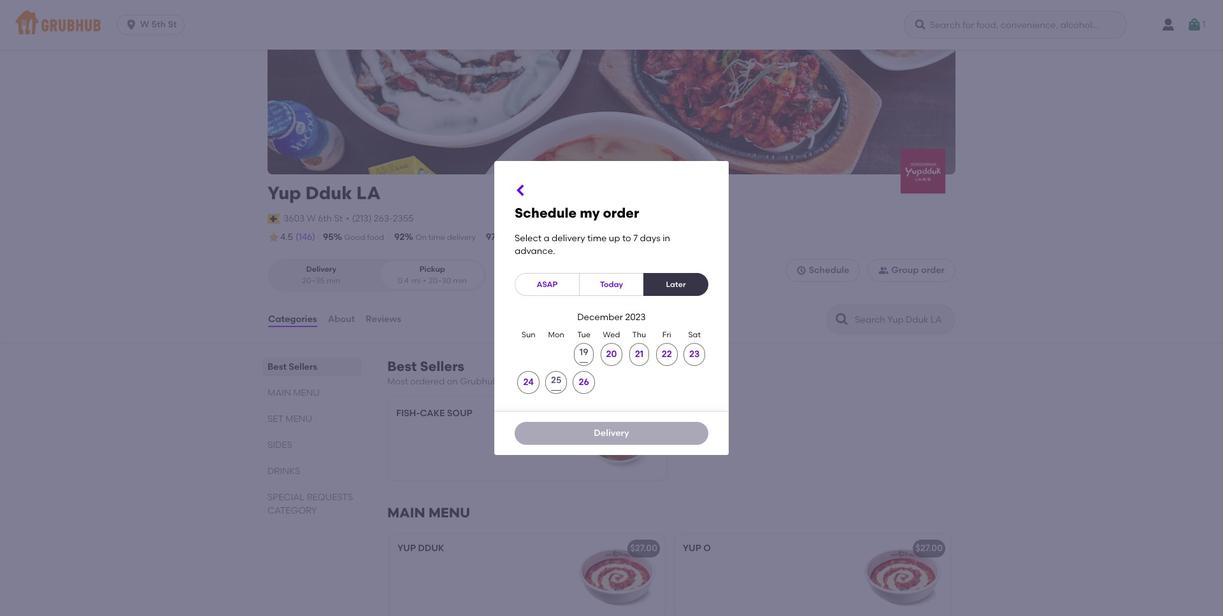 Task type: vqa. For each thing, say whether or not it's contained in the screenshot.
MENU
yes



Task type: describe. For each thing, give the bounding box(es) containing it.
21 button
[[629, 344, 649, 367]]

20
[[606, 349, 617, 360]]

pickup 0.4 mi • 20–30 min
[[398, 265, 467, 285]]

yup dduk la
[[268, 182, 381, 204]]

3603 w 6th st
[[284, 213, 343, 224]]

on
[[416, 233, 427, 242]]

20 button
[[601, 344, 623, 367]]

4.5
[[280, 232, 293, 243]]

(146)
[[296, 232, 315, 243]]

fri
[[663, 331, 672, 339]]

6th
[[318, 213, 332, 224]]

yup o
[[683, 544, 711, 555]]

(213)
[[352, 213, 372, 224]]

tue
[[578, 331, 591, 339]]

1 horizontal spatial w
[[307, 213, 316, 224]]

categories button
[[268, 297, 318, 343]]

0 vertical spatial main
[[268, 388, 291, 399]]

5th
[[152, 19, 166, 30]]

0 vertical spatial order
[[603, 205, 639, 221]]

best for best sellers most ordered on grubhub
[[387, 359, 417, 375]]

fish-cake soup image
[[571, 398, 667, 481]]

up
[[609, 233, 620, 244]]

categories
[[268, 314, 317, 325]]

delivery for 92
[[447, 233, 476, 242]]

st inside main navigation navigation
[[168, 19, 177, 30]]

schedule button
[[786, 260, 861, 282]]

yup
[[268, 182, 301, 204]]

0 horizontal spatial main menu
[[268, 388, 320, 399]]

order for correct order
[[537, 233, 557, 242]]

today
[[600, 280, 623, 289]]

my
[[580, 205, 600, 221]]

save this restaurant button
[[895, 25, 918, 48]]

save this restaurant image
[[899, 29, 914, 45]]

92
[[394, 232, 405, 243]]

dduk
[[306, 182, 352, 204]]

on
[[447, 377, 458, 387]]

yup dduk
[[398, 544, 444, 555]]

$27.00 for yup o
[[916, 544, 943, 555]]

24 button
[[518, 372, 540, 395]]

good food
[[344, 233, 384, 242]]

23
[[690, 349, 700, 360]]

sun
[[522, 331, 536, 339]]

star icon image
[[268, 231, 280, 244]]

option group containing delivery 20–35 min
[[268, 260, 486, 292]]

3603 w 6th st button
[[283, 212, 344, 226]]

schedule my order
[[515, 205, 639, 221]]

set
[[268, 414, 284, 425]]

best sellers
[[268, 362, 317, 373]]

advance.
[[515, 246, 555, 257]]

yup o image
[[855, 536, 951, 617]]

later button
[[644, 274, 709, 297]]

la
[[357, 182, 381, 204]]

category
[[268, 506, 317, 517]]

drinks
[[268, 467, 300, 477]]

1 vertical spatial menu
[[286, 414, 312, 425]]

24
[[523, 377, 534, 388]]

7
[[634, 233, 638, 244]]

min inside delivery 20–35 min
[[327, 276, 340, 285]]

20–35
[[302, 276, 325, 285]]

delivery for delivery
[[594, 428, 629, 439]]

correct order
[[507, 233, 557, 242]]

share icon image
[[927, 29, 942, 45]]

fish-cake soup
[[396, 409, 473, 420]]

2023
[[625, 313, 646, 323]]

most
[[387, 377, 408, 387]]

sides
[[268, 440, 292, 451]]

yup dduk image
[[570, 536, 665, 617]]

0 vertical spatial cell
[[570, 344, 598, 367]]

reviews
[[366, 314, 401, 325]]

delivery button
[[515, 423, 709, 446]]

cake
[[420, 409, 445, 420]]

set menu
[[268, 414, 312, 425]]

svg image for w 5th st
[[125, 18, 138, 31]]

december 2023
[[578, 313, 646, 323]]

svg image inside 1 button
[[1188, 17, 1203, 33]]

to
[[623, 233, 631, 244]]

group order
[[892, 265, 945, 276]]

2 vertical spatial menu
[[429, 506, 470, 522]]

22
[[662, 349, 672, 360]]

pickup
[[420, 265, 445, 274]]

on time delivery
[[416, 233, 476, 242]]

about
[[328, 314, 355, 325]]

20–30
[[429, 276, 451, 285]]



Task type: locate. For each thing, give the bounding box(es) containing it.
0 horizontal spatial svg image
[[514, 183, 529, 198]]

delivery inside button
[[594, 428, 629, 439]]

0 horizontal spatial min
[[327, 276, 340, 285]]

select
[[515, 233, 542, 244]]

about button
[[327, 297, 356, 343]]

1 horizontal spatial st
[[334, 213, 343, 224]]

sellers
[[420, 359, 465, 375], [289, 362, 317, 373]]

schedule up the search icon
[[809, 265, 850, 276]]

0 vertical spatial •
[[346, 213, 350, 224]]

svg image inside w 5th st button
[[125, 18, 138, 31]]

0 horizontal spatial main
[[268, 388, 291, 399]]

1 vertical spatial schedule
[[809, 265, 850, 276]]

1 vertical spatial delivery
[[594, 428, 629, 439]]

w 5th st button
[[117, 15, 190, 35]]

0 horizontal spatial yup
[[398, 544, 416, 555]]

order right group
[[921, 265, 945, 276]]

st right 6th at the left top
[[334, 213, 343, 224]]

best down categories button
[[268, 362, 287, 373]]

option group
[[268, 260, 486, 292]]

2355
[[393, 213, 414, 224]]

1 horizontal spatial sellers
[[420, 359, 465, 375]]

1 vertical spatial main
[[387, 506, 425, 522]]

0 vertical spatial st
[[168, 19, 177, 30]]

w
[[140, 19, 149, 30], [307, 213, 316, 224]]

0 vertical spatial menu
[[293, 388, 320, 399]]

yup for yup o
[[683, 544, 702, 555]]

subscription pass image
[[268, 214, 281, 224]]

1 vertical spatial st
[[334, 213, 343, 224]]

best up most
[[387, 359, 417, 375]]

1 vertical spatial •
[[423, 276, 426, 285]]

1 horizontal spatial delivery
[[552, 233, 585, 244]]

0 horizontal spatial best
[[268, 362, 287, 373]]

main menu up dduk at the bottom left of page
[[387, 506, 470, 522]]

best inside best sellers most ordered on grubhub
[[387, 359, 417, 375]]

1 vertical spatial cell
[[543, 372, 570, 395]]

delivery for schedule my order
[[552, 233, 585, 244]]

wed
[[603, 331, 620, 339]]

delivery
[[552, 233, 585, 244], [447, 233, 476, 242]]

• right mi
[[423, 276, 426, 285]]

0 horizontal spatial •
[[346, 213, 350, 224]]

1 horizontal spatial best
[[387, 359, 417, 375]]

1 time from the left
[[588, 233, 607, 244]]

sellers for best sellers
[[289, 362, 317, 373]]

23 button
[[684, 344, 706, 367]]

order up to
[[603, 205, 639, 221]]

schedule for schedule my order
[[515, 205, 577, 221]]

95
[[323, 232, 334, 243]]

Search Yup Dduk LA search field
[[854, 314, 951, 326]]

requests
[[307, 493, 353, 503]]

2 horizontal spatial order
[[921, 265, 945, 276]]

ordered
[[410, 377, 445, 387]]

time inside select a delivery time up to 7 days in advance.
[[588, 233, 607, 244]]

st right 5th
[[168, 19, 177, 30]]

main up yup dduk
[[387, 506, 425, 522]]

delivery
[[306, 265, 337, 274], [594, 428, 629, 439]]

good
[[344, 233, 365, 242]]

26
[[579, 377, 589, 388]]

time
[[588, 233, 607, 244], [429, 233, 445, 242]]

main menu down best sellers
[[268, 388, 320, 399]]

0 horizontal spatial order
[[537, 233, 557, 242]]

thu
[[632, 331, 646, 339]]

svg image
[[1188, 17, 1203, 33], [914, 18, 927, 31], [514, 183, 529, 198]]

21
[[635, 349, 644, 360]]

0 horizontal spatial st
[[168, 19, 177, 30]]

svg image for schedule
[[796, 266, 807, 276]]

special
[[268, 493, 305, 503]]

0 vertical spatial w
[[140, 19, 149, 30]]

1 horizontal spatial main menu
[[387, 506, 470, 522]]

$13.00
[[632, 406, 659, 417]]

schedule
[[515, 205, 577, 221], [809, 265, 850, 276]]

select a delivery time up to 7 days in advance.
[[515, 233, 671, 257]]

1 horizontal spatial delivery
[[594, 428, 629, 439]]

delivery down 26 button
[[594, 428, 629, 439]]

cell
[[570, 344, 598, 367], [543, 372, 570, 395]]

mon
[[548, 331, 564, 339]]

yup left o
[[683, 544, 702, 555]]

2 time from the left
[[429, 233, 445, 242]]

cell left 26 button
[[543, 372, 570, 395]]

1 horizontal spatial time
[[588, 233, 607, 244]]

main navigation navigation
[[0, 0, 1224, 50]]

time right "on"
[[429, 233, 445, 242]]

min right 20–30
[[453, 276, 467, 285]]

• (213) 263-2355
[[346, 213, 414, 224]]

search icon image
[[835, 312, 850, 328]]

1 horizontal spatial schedule
[[809, 265, 850, 276]]

0 vertical spatial schedule
[[515, 205, 577, 221]]

1 $27.00 from the left
[[631, 544, 658, 555]]

1 vertical spatial order
[[537, 233, 557, 242]]

svg image inside schedule button
[[796, 266, 807, 276]]

yup
[[398, 544, 416, 555], [683, 544, 702, 555]]

delivery 20–35 min
[[302, 265, 340, 285]]

min
[[327, 276, 340, 285], [453, 276, 467, 285]]

0 horizontal spatial $27.00
[[631, 544, 658, 555]]

w 5th st
[[140, 19, 177, 30]]

(213) 263-2355 button
[[352, 213, 414, 226]]

•
[[346, 213, 350, 224], [423, 276, 426, 285]]

cell down tue
[[570, 344, 598, 367]]

2 yup from the left
[[683, 544, 702, 555]]

order inside button
[[921, 265, 945, 276]]

sellers for best sellers most ordered on grubhub
[[420, 359, 465, 375]]

0 horizontal spatial delivery
[[306, 265, 337, 274]]

main menu
[[268, 388, 320, 399], [387, 506, 470, 522]]

later
[[666, 280, 686, 289]]

1 horizontal spatial svg image
[[914, 18, 927, 31]]

2 min from the left
[[453, 276, 467, 285]]

special requests category
[[268, 493, 353, 517]]

schedule for schedule
[[809, 265, 850, 276]]

w left 5th
[[140, 19, 149, 30]]

0 vertical spatial main menu
[[268, 388, 320, 399]]

yup dduk la logo image
[[901, 149, 946, 194]]

97
[[486, 232, 496, 243]]

order
[[603, 205, 639, 221], [537, 233, 557, 242], [921, 265, 945, 276]]

0 horizontal spatial svg image
[[125, 18, 138, 31]]

w left 6th at the left top
[[307, 213, 316, 224]]

263-
[[374, 213, 393, 224]]

1 horizontal spatial order
[[603, 205, 639, 221]]

reviews button
[[365, 297, 402, 343]]

1 horizontal spatial yup
[[683, 544, 702, 555]]

mi
[[411, 276, 421, 285]]

• inside pickup 0.4 mi • 20–30 min
[[423, 276, 426, 285]]

delivery inside select a delivery time up to 7 days in advance.
[[552, 233, 585, 244]]

menu
[[293, 388, 320, 399], [286, 414, 312, 425], [429, 506, 470, 522]]

asap button
[[515, 274, 580, 297]]

1 delivery from the left
[[552, 233, 585, 244]]

delivery for delivery 20–35 min
[[306, 265, 337, 274]]

2 vertical spatial order
[[921, 265, 945, 276]]

0 horizontal spatial w
[[140, 19, 149, 30]]

main up set on the bottom left
[[268, 388, 291, 399]]

menu up dduk at the bottom left of page
[[429, 506, 470, 522]]

december
[[578, 313, 623, 323]]

svg image
[[125, 18, 138, 31], [796, 266, 807, 276]]

3603
[[284, 213, 305, 224]]

1 horizontal spatial •
[[423, 276, 426, 285]]

o
[[704, 544, 711, 555]]

1 horizontal spatial $27.00
[[916, 544, 943, 555]]

yup for yup dduk
[[398, 544, 416, 555]]

min inside pickup 0.4 mi • 20–30 min
[[453, 276, 467, 285]]

delivery right a
[[552, 233, 585, 244]]

0 horizontal spatial delivery
[[447, 233, 476, 242]]

$27.00 for yup dduk
[[631, 544, 658, 555]]

fish-
[[396, 409, 420, 420]]

group
[[892, 265, 919, 276]]

menu right set on the bottom left
[[286, 414, 312, 425]]

delivery up 20–35
[[306, 265, 337, 274]]

time left up
[[588, 233, 607, 244]]

1 horizontal spatial main
[[387, 506, 425, 522]]

w inside main navigation navigation
[[140, 19, 149, 30]]

1 vertical spatial main menu
[[387, 506, 470, 522]]

delivery inside delivery 20–35 min
[[306, 265, 337, 274]]

best
[[387, 359, 417, 375], [268, 362, 287, 373]]

min right 20–35
[[327, 276, 340, 285]]

today button
[[579, 274, 644, 297]]

2 $27.00 from the left
[[916, 544, 943, 555]]

menu down best sellers
[[293, 388, 320, 399]]

2 delivery from the left
[[447, 233, 476, 242]]

yup left dduk at the bottom left of page
[[398, 544, 416, 555]]

0 horizontal spatial schedule
[[515, 205, 577, 221]]

1 vertical spatial w
[[307, 213, 316, 224]]

1 horizontal spatial svg image
[[796, 266, 807, 276]]

correct
[[507, 233, 535, 242]]

schedule up a
[[515, 205, 577, 221]]

0 vertical spatial delivery
[[306, 265, 337, 274]]

• left "(213)"
[[346, 213, 350, 224]]

a
[[544, 233, 550, 244]]

1 min from the left
[[327, 276, 340, 285]]

sellers down categories button
[[289, 362, 317, 373]]

1 horizontal spatial min
[[453, 276, 467, 285]]

sellers up on
[[420, 359, 465, 375]]

asap
[[537, 280, 558, 289]]

best sellers most ordered on grubhub
[[387, 359, 499, 387]]

order for group order
[[921, 265, 945, 276]]

0.4
[[398, 276, 409, 285]]

order up advance.
[[537, 233, 557, 242]]

sellers inside best sellers most ordered on grubhub
[[420, 359, 465, 375]]

group order button
[[868, 260, 956, 282]]

0 horizontal spatial time
[[429, 233, 445, 242]]

dduk
[[418, 544, 444, 555]]

1 button
[[1188, 13, 1206, 36]]

1 vertical spatial svg image
[[796, 266, 807, 276]]

best for best sellers
[[268, 362, 287, 373]]

1
[[1203, 19, 1206, 30]]

people icon image
[[879, 266, 889, 276]]

0 vertical spatial svg image
[[125, 18, 138, 31]]

schedule inside button
[[809, 265, 850, 276]]

1 yup from the left
[[398, 544, 416, 555]]

delivery left 97
[[447, 233, 476, 242]]

2 horizontal spatial svg image
[[1188, 17, 1203, 33]]

0 horizontal spatial sellers
[[289, 362, 317, 373]]

sat
[[689, 331, 701, 339]]

22 button
[[656, 344, 678, 367]]



